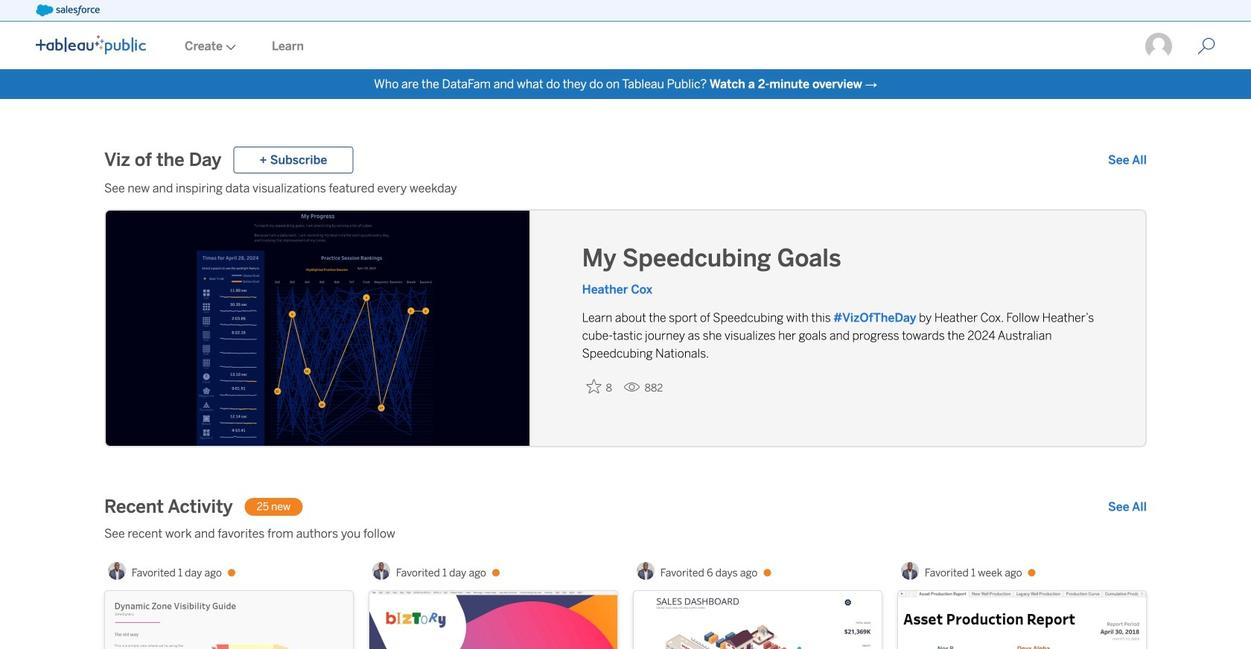 Task type: locate. For each thing, give the bounding box(es) containing it.
2 tich mabiza image from the left
[[637, 563, 655, 580]]

see new and inspiring data visualizations featured every weekday element
[[104, 180, 1147, 197]]

tableau public viz of the day image
[[106, 211, 531, 449]]

viz of the day heading
[[104, 148, 222, 172]]

create image
[[223, 44, 236, 50]]

0 horizontal spatial tich mabiza image
[[108, 563, 126, 580]]

1 horizontal spatial tich mabiza image
[[637, 563, 655, 580]]

add favorite image
[[587, 379, 602, 394]]

tich mabiza image
[[372, 563, 390, 580], [901, 563, 919, 580]]

tich mabiza image
[[108, 563, 126, 580], [637, 563, 655, 580]]

1 horizontal spatial tich mabiza image
[[901, 563, 919, 580]]

recent activity heading
[[104, 495, 233, 519]]

see all recent activity element
[[1109, 498, 1147, 516]]

1 tich mabiza image from the left
[[108, 563, 126, 580]]

0 horizontal spatial tich mabiza image
[[372, 563, 390, 580]]

see recent work and favorites from authors you follow element
[[104, 525, 1147, 543]]



Task type: vqa. For each thing, say whether or not it's contained in the screenshot.
the leftmost Tich Mabiza icon
yes



Task type: describe. For each thing, give the bounding box(es) containing it.
1 tich mabiza image from the left
[[372, 563, 390, 580]]

Add Favorite button
[[582, 375, 618, 399]]

tara.schultz image
[[1144, 31, 1174, 61]]

go to search image
[[1180, 37, 1234, 55]]

salesforce logo image
[[36, 4, 100, 16]]

see all viz of the day element
[[1109, 151, 1147, 169]]

logo image
[[36, 35, 146, 54]]

2 tich mabiza image from the left
[[901, 563, 919, 580]]



